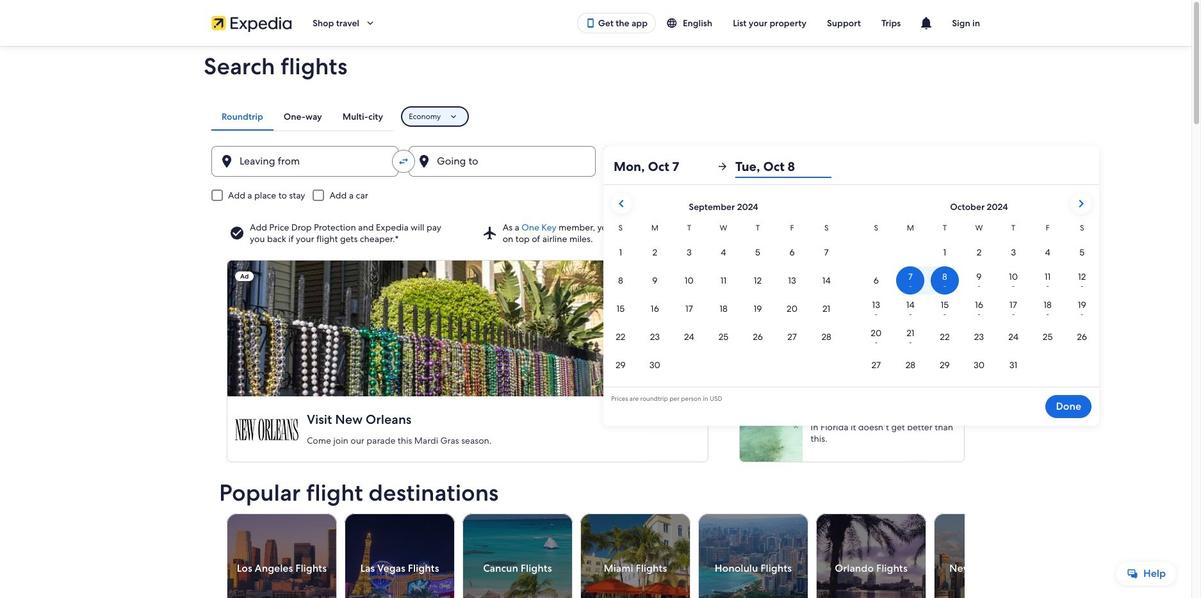 Task type: describe. For each thing, give the bounding box(es) containing it.
miami flights image
[[581, 514, 691, 599]]

cancun flights image
[[463, 514, 573, 599]]

los angeles flights image
[[227, 514, 337, 599]]

download the app button image
[[586, 18, 596, 28]]

shop travel image
[[365, 17, 376, 29]]

communication center icon image
[[919, 15, 935, 31]]

las vegas flights image
[[345, 514, 455, 599]]

swap origin and destination values image
[[398, 156, 410, 167]]

popular flight destinations region
[[212, 481, 1045, 599]]

honolulu flights image
[[699, 514, 809, 599]]

orlando flights image
[[817, 514, 927, 599]]

expedia logo image
[[212, 14, 292, 32]]



Task type: locate. For each thing, give the bounding box(es) containing it.
tab list
[[212, 103, 394, 131]]

small image
[[667, 17, 683, 29]]

new york flights image
[[935, 514, 1045, 599]]

previous month image
[[614, 196, 629, 212]]

next month image
[[1074, 196, 1090, 212]]

main content
[[0, 46, 1192, 599]]

previous image
[[219, 562, 235, 577]]

next image
[[958, 562, 973, 577]]



Task type: vqa. For each thing, say whether or not it's contained in the screenshot.
Los Angeles Flights Image
yes



